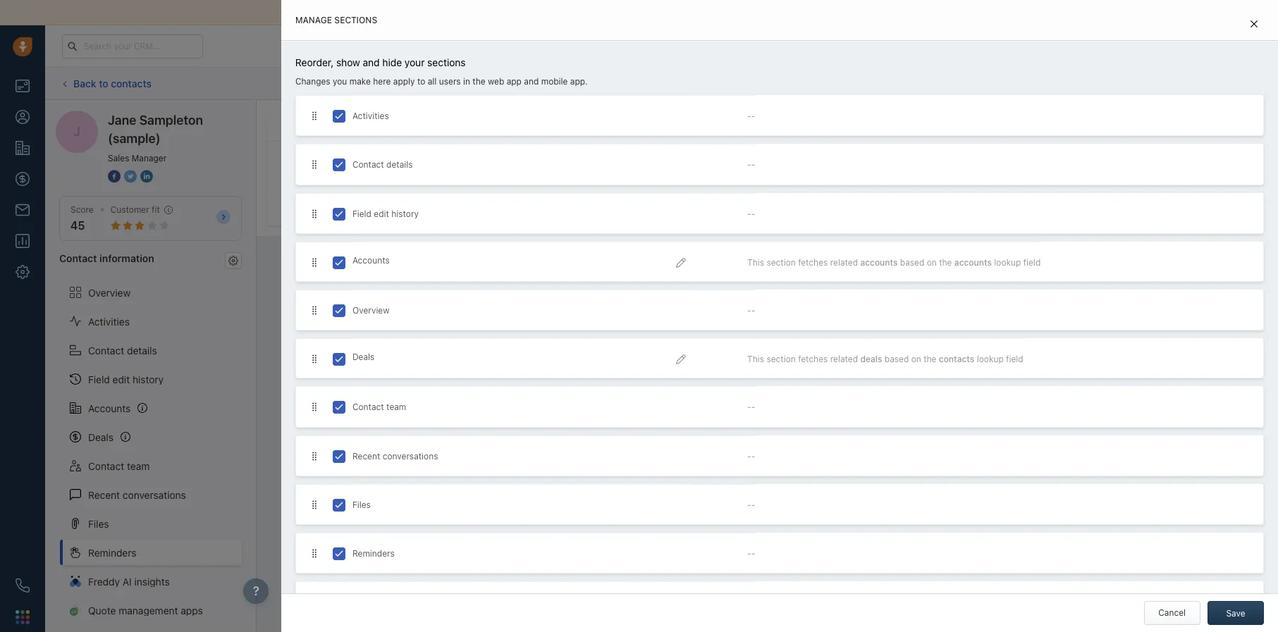 Task type: locate. For each thing, give the bounding box(es) containing it.
8 -- from the top
[[748, 549, 756, 559]]

0 horizontal spatial on
[[912, 354, 922, 365]]

5 -- from the top
[[748, 402, 756, 413]]

1 horizontal spatial details
[[387, 160, 413, 170]]

3 ui drag handle image from the top
[[310, 305, 319, 316]]

lookup
[[995, 257, 1022, 268], [977, 354, 1004, 365]]

0 vertical spatial files
[[353, 500, 371, 511]]

1 vertical spatial field edit history
[[88, 374, 164, 386]]

to left all
[[418, 76, 426, 87]]

0 vertical spatial contact team
[[353, 402, 406, 413]]

0 horizontal spatial details
[[127, 345, 157, 357]]

related
[[831, 257, 858, 268], [831, 354, 858, 365]]

field inside reorder, show and hide your sections dialog
[[353, 209, 372, 219]]

mailbox
[[346, 6, 382, 18]]

1 vertical spatial based
[[885, 354, 909, 365]]

quote
[[88, 605, 116, 617]]

1 this from the top
[[748, 257, 765, 268]]

1 ui drag handle image from the top
[[310, 111, 319, 121]]

1 horizontal spatial and
[[524, 76, 539, 87]]

center image
[[676, 355, 686, 365]]

1 horizontal spatial sections
[[428, 56, 466, 68]]

0 horizontal spatial the
[[473, 76, 486, 87]]

overview
[[88, 287, 131, 299], [353, 305, 390, 316]]

reorder,
[[295, 56, 334, 68]]

0 vertical spatial edit
[[374, 209, 389, 219]]

on for accounts
[[927, 257, 937, 268]]

contacts inside reorder, show and hide your sections dialog
[[939, 354, 975, 365]]

0 horizontal spatial reminders
[[88, 547, 137, 559]]

0 vertical spatial recent
[[353, 451, 380, 462]]

1 section from the top
[[767, 257, 796, 268]]

0 horizontal spatial in
[[463, 76, 470, 87]]

this section fetches related deals based on the contacts lookup field
[[748, 354, 1024, 365]]

field edit history
[[353, 209, 419, 219], [88, 374, 164, 386]]

sections
[[335, 15, 378, 25], [428, 56, 466, 68]]

fetches
[[799, 257, 828, 268], [799, 354, 828, 365]]

deals
[[861, 354, 883, 365]]

1 horizontal spatial contacts
[[939, 354, 975, 365]]

lookup for contacts
[[977, 354, 1004, 365]]

based for accounts
[[901, 257, 925, 268]]

1 vertical spatial and
[[524, 76, 539, 87]]

activities down make
[[353, 111, 389, 121]]

1 horizontal spatial edit
[[374, 209, 389, 219]]

contact details
[[353, 160, 413, 170], [88, 345, 157, 357]]

1 vertical spatial accounts
[[88, 402, 131, 414]]

this for this section fetches related accounts based on the accounts lookup field
[[748, 257, 765, 268]]

deals
[[353, 352, 375, 363], [88, 431, 114, 443]]

days
[[968, 41, 986, 50]]

web
[[488, 76, 505, 87]]

field
[[353, 209, 372, 219], [88, 374, 110, 386]]

your inside reorder, show and hide your sections dialog
[[405, 56, 425, 68]]

1 vertical spatial deals
[[88, 431, 114, 443]]

1 vertical spatial contact details
[[88, 345, 157, 357]]

explore
[[1012, 40, 1043, 51]]

details
[[387, 160, 413, 170], [127, 345, 157, 357]]

ui drag handle image for field edit history
[[310, 209, 319, 219]]

ui drag handle image
[[310, 209, 319, 219], [310, 257, 319, 268], [310, 305, 319, 316], [310, 500, 319, 511]]

0 vertical spatial details
[[387, 160, 413, 170]]

0 horizontal spatial contacts
[[111, 77, 152, 89]]

0 vertical spatial field edit history
[[353, 209, 419, 219]]

0 vertical spatial your
[[323, 6, 343, 18]]

0 horizontal spatial field
[[88, 374, 110, 386]]

team inside reorder, show and hide your sections dialog
[[387, 402, 406, 413]]

fit
[[152, 205, 160, 215]]

0 horizontal spatial recent conversations
[[88, 489, 186, 501]]

0 vertical spatial in
[[948, 41, 954, 50]]

45 button
[[71, 219, 85, 232]]

4 -- from the top
[[748, 305, 756, 316]]

this section fetches related accounts based on the accounts lookup field
[[748, 257, 1041, 268]]

0 horizontal spatial field edit history
[[88, 374, 164, 386]]

1 horizontal spatial to
[[418, 76, 426, 87]]

5 ui drag handle image from the top
[[310, 451, 319, 462]]

0 vertical spatial recent conversations
[[353, 451, 438, 462]]

1 vertical spatial on
[[912, 354, 922, 365]]

0 horizontal spatial accounts
[[88, 402, 131, 414]]

-- for activities
[[748, 111, 756, 121]]

jane
[[108, 113, 136, 128]]

1 vertical spatial field
[[1007, 354, 1024, 365]]

1 ui drag handle image from the top
[[310, 209, 319, 219]]

section
[[767, 257, 796, 268], [767, 354, 796, 365]]

1 vertical spatial in
[[463, 76, 470, 87]]

0 horizontal spatial deals
[[88, 431, 114, 443]]

in left 22
[[948, 41, 954, 50]]

0 vertical spatial contact details
[[353, 160, 413, 170]]

2 fetches from the top
[[799, 354, 828, 365]]

reminders
[[281, 119, 338, 132], [88, 547, 137, 559], [353, 549, 395, 559]]

0 vertical spatial and
[[363, 56, 380, 68]]

0 vertical spatial related
[[831, 257, 858, 268]]

on
[[927, 257, 937, 268], [912, 354, 922, 365]]

1 horizontal spatial on
[[927, 257, 937, 268]]

show
[[336, 56, 360, 68]]

0 vertical spatial lookup
[[995, 257, 1022, 268]]

1 vertical spatial the
[[940, 257, 953, 268]]

this
[[748, 257, 765, 268], [748, 354, 765, 365]]

freddy
[[88, 576, 120, 588]]

history
[[392, 209, 419, 219], [133, 374, 164, 386]]

your trial ends in 22 days
[[892, 41, 986, 50]]

1 vertical spatial recent
[[88, 489, 120, 501]]

team
[[387, 402, 406, 413], [127, 460, 150, 472]]

2 this from the top
[[748, 354, 765, 365]]

0 vertical spatial overview
[[88, 287, 131, 299]]

back to contacts
[[73, 77, 152, 89]]

contact information
[[59, 253, 154, 265]]

1 vertical spatial section
[[767, 354, 796, 365]]

0 vertical spatial team
[[387, 402, 406, 413]]

files
[[353, 500, 371, 511], [88, 518, 109, 530]]

1 horizontal spatial activities
[[353, 111, 389, 121]]

1 horizontal spatial contact team
[[353, 402, 406, 413]]

make
[[350, 76, 371, 87]]

your
[[323, 6, 343, 18], [405, 56, 425, 68]]

1 vertical spatial related
[[831, 354, 858, 365]]

accounts inside reorder, show and hide your sections dialog
[[353, 255, 390, 266]]

0 vertical spatial on
[[927, 257, 937, 268]]

conversations inside reorder, show and hide your sections dialog
[[383, 451, 438, 462]]

1 vertical spatial files
[[88, 518, 109, 530]]

2 related from the top
[[831, 354, 858, 365]]

facebook circled image
[[108, 169, 121, 184]]

0 horizontal spatial contact details
[[88, 345, 157, 357]]

activities down contact information
[[88, 316, 130, 328]]

and left hide
[[363, 56, 380, 68]]

1 horizontal spatial your
[[405, 56, 425, 68]]

1 horizontal spatial history
[[392, 209, 419, 219]]

-- for files
[[748, 500, 756, 511]]

based
[[901, 257, 925, 268], [885, 354, 909, 365]]

save button
[[1208, 602, 1265, 626]]

history inside reorder, show and hide your sections dialog
[[392, 209, 419, 219]]

0 horizontal spatial sections
[[335, 15, 378, 25]]

1 vertical spatial overview
[[353, 305, 390, 316]]

2 ui drag handle image from the top
[[310, 160, 319, 170]]

contact
[[353, 160, 384, 170], [59, 253, 97, 265], [88, 345, 124, 357], [353, 402, 384, 413], [88, 460, 124, 472]]

6 -- from the top
[[748, 451, 756, 462]]

1 horizontal spatial deals
[[353, 352, 375, 363]]

1 horizontal spatial accounts
[[353, 255, 390, 266]]

4 ui drag handle image from the top
[[310, 402, 319, 413]]

1 vertical spatial lookup
[[977, 354, 1004, 365]]

1 horizontal spatial files
[[353, 500, 371, 511]]

plans
[[1045, 40, 1067, 51]]

1 related from the top
[[831, 257, 858, 268]]

in right users
[[463, 76, 470, 87]]

connect your mailbox
[[281, 6, 382, 18]]

1 horizontal spatial accounts
[[955, 257, 992, 268]]

4 ui drag handle image from the top
[[310, 500, 319, 511]]

accounts
[[353, 255, 390, 266], [88, 402, 131, 414]]

0 vertical spatial section
[[767, 257, 796, 268]]

0 horizontal spatial team
[[127, 460, 150, 472]]

0 vertical spatial based
[[901, 257, 925, 268]]

1 vertical spatial edit
[[113, 374, 130, 386]]

2 horizontal spatial the
[[940, 257, 953, 268]]

1 horizontal spatial team
[[387, 402, 406, 413]]

contact team inside reorder, show and hide your sections dialog
[[353, 402, 406, 413]]

recent inside reorder, show and hide your sections dialog
[[353, 451, 380, 462]]

1 vertical spatial history
[[133, 374, 164, 386]]

changes you make here apply to all users in the web app and mobile app.
[[295, 76, 588, 87]]

1 horizontal spatial field
[[353, 209, 372, 219]]

files inside reorder, show and hide your sections dialog
[[353, 500, 371, 511]]

based for deals
[[885, 354, 909, 365]]

contact details inside reorder, show and hide your sections dialog
[[353, 160, 413, 170]]

sections right "manage"
[[335, 15, 378, 25]]

apply
[[393, 76, 415, 87]]

ui drag handle image
[[310, 111, 319, 121], [310, 160, 319, 170], [310, 354, 319, 365], [310, 402, 319, 413], [310, 451, 319, 462], [310, 549, 319, 559]]

fetches for accounts
[[799, 257, 828, 268]]

1 horizontal spatial recent conversations
[[353, 451, 438, 462]]

in
[[948, 41, 954, 50], [463, 76, 470, 87]]

ends
[[928, 41, 946, 50]]

-- for recent conversations
[[748, 451, 756, 462]]

2 -- from the top
[[748, 160, 756, 170]]

1 vertical spatial fetches
[[799, 354, 828, 365]]

7 -- from the top
[[748, 500, 756, 511]]

1 horizontal spatial overview
[[353, 305, 390, 316]]

0 vertical spatial history
[[392, 209, 419, 219]]

1 horizontal spatial conversations
[[383, 451, 438, 462]]

twitter circled image
[[124, 169, 137, 184]]

0 vertical spatial deals
[[353, 352, 375, 363]]

mng settings image
[[229, 256, 238, 266]]

0 vertical spatial accounts
[[353, 255, 390, 266]]

0 vertical spatial the
[[473, 76, 486, 87]]

center image
[[676, 258, 686, 268]]

3 -- from the top
[[748, 209, 756, 219]]

6 ui drag handle image from the top
[[310, 549, 319, 559]]

management
[[119, 605, 178, 617]]

your up apply
[[405, 56, 425, 68]]

the
[[473, 76, 486, 87], [940, 257, 953, 268], [924, 354, 937, 365]]

2 section from the top
[[767, 354, 796, 365]]

changes
[[295, 76, 331, 87]]

related for accounts
[[831, 257, 858, 268]]

explore plans link
[[1005, 37, 1075, 54]]

1 horizontal spatial field edit history
[[353, 209, 419, 219]]

and
[[363, 56, 380, 68], [524, 76, 539, 87]]

-- for contact team
[[748, 402, 756, 413]]

1 horizontal spatial recent
[[353, 451, 380, 462]]

activities
[[353, 111, 389, 121], [88, 316, 130, 328]]

customer
[[111, 205, 149, 215]]

0 vertical spatial field
[[1024, 257, 1041, 268]]

to right back
[[99, 77, 108, 89]]

contacts
[[111, 77, 152, 89], [939, 354, 975, 365]]

1 -- from the top
[[748, 111, 756, 121]]

connect your mailbox link
[[281, 6, 385, 18]]

trial
[[911, 41, 925, 50]]

0 horizontal spatial accounts
[[861, 257, 898, 268]]

0 horizontal spatial contact team
[[88, 460, 150, 472]]

0 horizontal spatial recent
[[88, 489, 120, 501]]

1 horizontal spatial the
[[924, 354, 937, 365]]

1 vertical spatial conversations
[[123, 489, 186, 501]]

connect
[[281, 6, 320, 18]]

overview inside reorder, show and hide your sections dialog
[[353, 305, 390, 316]]

sales
[[108, 153, 129, 164]]

recent conversations
[[353, 451, 438, 462], [88, 489, 186, 501]]

your left mailbox
[[323, 6, 343, 18]]

freshworks switcher image
[[16, 611, 30, 625]]

explore plans
[[1012, 40, 1067, 51]]

hide
[[383, 56, 402, 68]]

recent
[[353, 451, 380, 462], [88, 489, 120, 501]]

related for deals
[[831, 354, 858, 365]]

information
[[100, 253, 154, 265]]

conversations
[[383, 451, 438, 462], [123, 489, 186, 501]]

reminders inside reorder, show and hide your sections dialog
[[353, 549, 395, 559]]

3 ui drag handle image from the top
[[310, 354, 319, 365]]

ui drag handle image for overview
[[310, 305, 319, 316]]

1 fetches from the top
[[799, 257, 828, 268]]

1 vertical spatial contact team
[[88, 460, 150, 472]]

and right app
[[524, 76, 539, 87]]

save
[[1227, 609, 1246, 619]]

send email image
[[1139, 40, 1149, 52]]

edit
[[374, 209, 389, 219], [113, 374, 130, 386]]

accounts
[[861, 257, 898, 268], [955, 257, 992, 268]]

sections up users
[[428, 56, 466, 68]]

contact team
[[353, 402, 406, 413], [88, 460, 150, 472]]

1 horizontal spatial contact details
[[353, 160, 413, 170]]

on for contacts
[[912, 354, 922, 365]]



Task type: vqa. For each thing, say whether or not it's contained in the screenshot.
2nd the -- from the top of the Reorder, show and hide your sections 'dialog'
yes



Task type: describe. For each thing, give the bounding box(es) containing it.
0 vertical spatial contacts
[[111, 77, 152, 89]]

activities inside reorder, show and hide your sections dialog
[[353, 111, 389, 121]]

cancel
[[1159, 608, 1186, 619]]

jane sampleton (sample) sales manager
[[108, 113, 203, 164]]

found.
[[783, 165, 808, 176]]

the for this section fetches related deals based on the contacts lookup field
[[924, 354, 937, 365]]

0 horizontal spatial history
[[133, 374, 164, 386]]

manage
[[295, 15, 332, 25]]

here
[[373, 76, 391, 87]]

ui drag handle image for contact details
[[310, 160, 319, 170]]

manage sections
[[295, 15, 378, 25]]

freddy ai insights
[[88, 576, 170, 588]]

0 horizontal spatial edit
[[113, 374, 130, 386]]

you
[[333, 76, 347, 87]]

no reminders found.
[[727, 165, 808, 176]]

phone image
[[16, 579, 30, 593]]

1 accounts from the left
[[861, 257, 898, 268]]

app
[[507, 76, 522, 87]]

22
[[957, 41, 966, 50]]

insights
[[134, 576, 170, 588]]

2 accounts from the left
[[955, 257, 992, 268]]

reorder, show and hide your sections dialog
[[281, 0, 1279, 633]]

ui drag handle image for activities
[[310, 111, 319, 121]]

phone element
[[8, 572, 37, 600]]

0 horizontal spatial overview
[[88, 287, 131, 299]]

0 horizontal spatial your
[[323, 6, 343, 18]]

ai
[[123, 576, 132, 588]]

no
[[727, 165, 738, 176]]

45
[[71, 219, 85, 232]]

1 vertical spatial field
[[88, 374, 110, 386]]

customer fit
[[111, 205, 160, 215]]

in inside reorder, show and hide your sections dialog
[[463, 76, 470, 87]]

ui drag handle image for recent conversations
[[310, 451, 319, 462]]

9 -- from the top
[[748, 598, 756, 608]]

app.
[[570, 76, 588, 87]]

1
[[1217, 34, 1221, 44]]

field edit history inside reorder, show and hide your sections dialog
[[353, 209, 419, 219]]

-- for reminders
[[748, 549, 756, 559]]

mobile
[[541, 76, 568, 87]]

apps
[[181, 605, 203, 617]]

ui drag handle image for files
[[310, 500, 319, 511]]

section for this section fetches related deals based on the contacts lookup field
[[767, 354, 796, 365]]

ui drag handle image for reminders
[[310, 549, 319, 559]]

1 vertical spatial recent conversations
[[88, 489, 186, 501]]

edit inside reorder, show and hide your sections dialog
[[374, 209, 389, 219]]

quote management apps
[[88, 605, 203, 617]]

0 horizontal spatial and
[[363, 56, 380, 68]]

cancel button
[[1145, 602, 1201, 626]]

fetches for deals
[[799, 354, 828, 365]]

-- for field edit history
[[748, 209, 756, 219]]

the for this section fetches related accounts based on the accounts lookup field
[[940, 257, 953, 268]]

back
[[73, 77, 96, 89]]

lookup for accounts
[[995, 257, 1022, 268]]

0 horizontal spatial to
[[99, 77, 108, 89]]

reminders
[[741, 165, 781, 176]]

section for this section fetches related accounts based on the accounts lookup field
[[767, 257, 796, 268]]

2 ui drag handle image from the top
[[310, 257, 319, 268]]

all
[[428, 76, 437, 87]]

ui drag handle image for contact team
[[310, 402, 319, 413]]

0 horizontal spatial activities
[[88, 316, 130, 328]]

linkedin circled image
[[140, 169, 153, 184]]

1 vertical spatial details
[[127, 345, 157, 357]]

field for this section fetches related deals based on the contacts lookup field
[[1007, 354, 1024, 365]]

to inside reorder, show and hide your sections dialog
[[418, 76, 426, 87]]

0 horizontal spatial files
[[88, 518, 109, 530]]

1 horizontal spatial reminders
[[281, 119, 338, 132]]

1 horizontal spatial in
[[948, 41, 954, 50]]

(sample)
[[108, 131, 161, 146]]

Search your CRM... text field
[[62, 34, 203, 58]]

deals inside reorder, show and hide your sections dialog
[[353, 352, 375, 363]]

details inside reorder, show and hide your sections dialog
[[387, 160, 413, 170]]

sampleton
[[139, 113, 203, 128]]

manager
[[132, 153, 167, 164]]

this for this section fetches related deals based on the contacts lookup field
[[748, 354, 765, 365]]

score 45
[[71, 205, 94, 232]]

field for this section fetches related accounts based on the accounts lookup field
[[1024, 257, 1041, 268]]

your
[[892, 41, 909, 50]]

-- for overview
[[748, 305, 756, 316]]

back to contacts link
[[59, 73, 152, 95]]

0 horizontal spatial conversations
[[123, 489, 186, 501]]

recent conversations inside reorder, show and hide your sections dialog
[[353, 451, 438, 462]]

score
[[71, 205, 94, 215]]

-- for contact details
[[748, 160, 756, 170]]

1 vertical spatial sections
[[428, 56, 466, 68]]

users
[[439, 76, 461, 87]]

reorder, show and hide your sections
[[295, 56, 466, 68]]

1 link
[[1203, 32, 1226, 57]]



